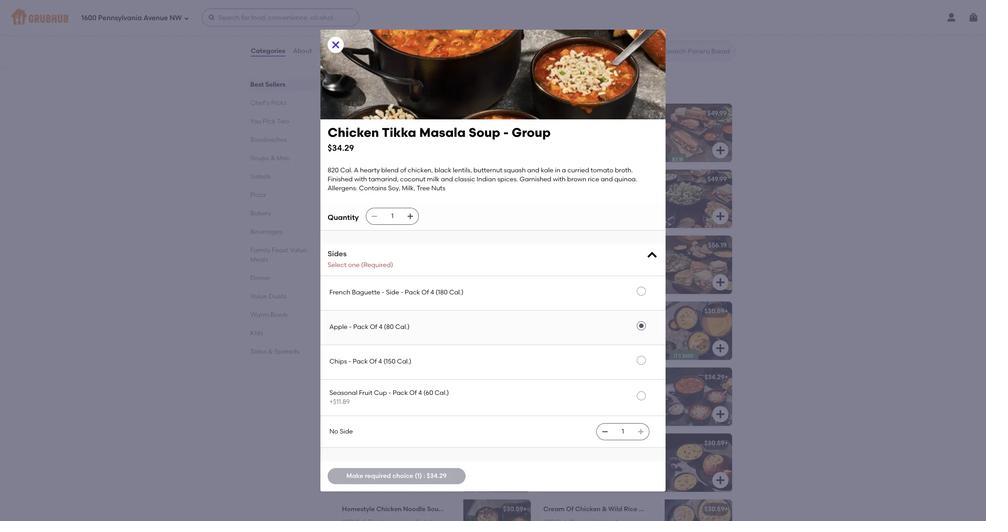 Task type: locate. For each thing, give the bounding box(es) containing it.
2 sauce. from the left
[[591, 480, 611, 488]]

quantity
[[328, 214, 359, 222]]

feed inside a meal to feed the whole family. includes 4 half sandwiches, 1 whole salad, 1 quart of soup, and 1 whole french baguette. serves 4-6.
[[373, 321, 387, 328]]

salad, for french
[[342, 273, 361, 281]]

meal for a meal to feed the whole family, including 4 half sandwiches, 1 whole salad, 1 group soup, 1 whole french baguette and 4 chocolate chipper cookies. serves 4-6.
[[549, 189, 565, 196]]

sides for sides & spreads
[[250, 348, 267, 356]]

includes up chippers.
[[543, 264, 569, 271]]

of up baguette,
[[587, 273, 593, 281]]

family feast value meals
[[335, 83, 454, 94], [250, 247, 307, 264]]

meal down 4 toasted baguette family feast
[[549, 123, 565, 130]]

1 vertical spatial cookies
[[629, 242, 654, 250]]

0 horizontal spatial input item quantity number field
[[383, 208, 402, 225]]

warm bowls tab
[[250, 311, 313, 320]]

tikka
[[382, 125, 416, 140], [570, 374, 587, 382]]

white
[[379, 471, 395, 479]]

family. for premium family feast
[[419, 321, 439, 328]]

a meal to feed the whole family, including any 3 flatbread pizzas and 2 whole salads. serves 4-6.
[[342, 189, 453, 214]]

$35.59
[[503, 440, 523, 448]]

1 including from the left
[[342, 132, 370, 139]]

sauce. down "tangy"
[[342, 480, 362, 488]]

apple up chips
[[329, 324, 348, 331]]

$49.99 for a meal to feed the whole family. including any 4 toasted baguettes, 1 group soup or group mac & cheese, and 1 whole salad. serves 4-6.
[[708, 110, 727, 117]]

1 horizontal spatial salad,
[[543, 273, 563, 281]]

in right pasta
[[427, 453, 433, 461]]

duets
[[269, 293, 286, 301]]

cal. inside 1930 cal. tender shell pasta in a blend of rich cheeses including our tangy aged white cheddar cheese sauce. serves 4. allergens: contains wheat, milk, egg
[[357, 453, 369, 461]]

Input item quantity number field
[[383, 208, 402, 225], [613, 424, 633, 440]]

including inside a meal to feed the whole family. including any 3 toasted baguettes, 1 group soup or group mac & cheese, and 1 whole salad. serves 4-6.
[[342, 132, 370, 139]]

pizza up soy, at the left top of the page
[[379, 176, 395, 184]]

family. for premium family feast with cookies
[[620, 255, 640, 262]]

mac inside a meal to feed the whole family. including any 4 toasted baguettes, 1 group soup or group mac & cheese, and 1 whole salad. serves 4-6.
[[607, 141, 621, 148]]

1 horizontal spatial salad,
[[543, 207, 562, 214]]

1 horizontal spatial soup,
[[595, 273, 612, 281]]

chipper
[[626, 216, 651, 224]]

contains down tamarind,
[[359, 185, 387, 193]]

premium for a meal to feed the whole family. includes 4 half sandwiches, 1 whole salad, 1 quart of soup, and 1 whole french baguette. serves 4-6.
[[342, 308, 370, 316]]

2 horizontal spatial soup
[[563, 141, 578, 148]]

0 horizontal spatial cookies
[[600, 176, 625, 184]]

fruit
[[359, 389, 372, 397]]

cal. up finished
[[340, 167, 352, 174]]

pack inside button
[[353, 358, 368, 366]]

family. inside a meal to feed the whole family. includes 4 half sandwiches, 1 whole salad, 1 quart of soup, and 1 whole french baguette. serves 4-6.
[[419, 321, 439, 328]]

feed inside a meal to feed the whole family. including any 3 toasted baguettes, 1 group soup or group mac & cheese, and 1 whole salad. serves 4-6.
[[373, 123, 387, 130]]

4- inside a meal to feed the whole family. includes 4 half sandwiches, 1 whole salad, 1 quart of soup, 1 whole french baguette, and 4 chocolate chippers. serves 4-6.
[[596, 291, 602, 299]]

none inside 90 cal. organic apple juice. allergens: none
[[575, 33, 590, 41]]

cal. right 1930
[[357, 453, 369, 461]]

1600
[[81, 14, 97, 22]]

1 vertical spatial family feast value meals
[[250, 247, 307, 264]]

0 vertical spatial flatbread
[[347, 176, 378, 184]]

the inside a meal to feed the whole family, including any 3 flatbread pizzas and 2 whole salads. serves 4-6.
[[388, 189, 398, 196]]

soup for 3
[[362, 141, 377, 148]]

cheese inside 1930 cal. tender shell pasta in a blend of rich cheeses including our tangy aged white cheddar cheese sauce. serves 4. allergens: contains wheat, milk, egg
[[425, 471, 446, 479]]

allergens: down 160 on the top
[[342, 33, 372, 41]]

allergens: down 90
[[543, 33, 573, 41]]

6. inside a meal to feed the whole family, including any 3 flatbread pizzas and 2 whole salads. serves 4-6.
[[417, 207, 422, 214]]

family,
[[419, 189, 439, 196], [620, 189, 640, 196], [419, 255, 439, 262]]

2 wheat, from the left
[[604, 489, 626, 497]]

0 horizontal spatial cheese
[[425, 471, 446, 479]]

cal.) inside 'button'
[[449, 289, 464, 297]]

kale
[[541, 167, 553, 174]]

with
[[354, 176, 367, 183], [553, 176, 566, 183]]

2 including from the left
[[543, 132, 572, 139]]

chef's picks tab
[[250, 98, 313, 108]]

cream
[[543, 506, 565, 514]]

and inside a meal to feed the whole family. includes 4 half sandwiches, 1 whole salad, 1 quart of soup, 1 whole french baguette, and 4 chocolate chippers. serves 4-6.
[[597, 282, 609, 290]]

allergens:
[[342, 33, 372, 41], [543, 33, 573, 41], [328, 185, 357, 193], [392, 480, 421, 488], [543, 489, 573, 497]]

cal.
[[353, 24, 366, 32], [552, 24, 565, 32], [340, 167, 352, 174], [357, 453, 369, 461], [556, 453, 568, 461]]

1 horizontal spatial half
[[575, 264, 588, 271]]

sauce. inside 830 cal. chopped broccoli, shredded carrots and select seasonings simmered in a velvety smooth cheese sauce.  serves 4. allergens: contains wheat, milk
[[591, 480, 611, 488]]

1 horizontal spatial sides
[[328, 250, 347, 258]]

6. up broth.
[[628, 150, 633, 158]]

soup inside a meal to feed the whole family. including any 3 toasted baguettes, 1 group soup or group mac & cheese, and 1 whole salad. serves 4-6.
[[362, 141, 377, 148]]

allergens: down smooth
[[543, 489, 573, 497]]

baguette for 3
[[373, 110, 402, 117]]

any for a meal to feed the whole family. including any 4 toasted baguettes, 1 group soup or group mac & cheese, and 1 whole salad. serves 4-6.
[[573, 132, 584, 139]]

to down tamarind,
[[365, 189, 371, 196]]

cal.) right (150
[[397, 358, 411, 366]]

french inside a meal to feed the whole family, including 4 half sandwiches, 1 whole salad, 1 group soup and 1 whole french baguette. serves 4-6.
[[342, 282, 363, 290]]

family. down 4 toasted baguette family feast
[[620, 123, 640, 130]]

0 vertical spatial input item quantity number field
[[383, 208, 402, 225]]

indian
[[477, 176, 496, 183]]

0 horizontal spatial apple
[[329, 324, 348, 331]]

cheese down simmered
[[568, 480, 590, 488]]

2 cheese, from the left
[[629, 141, 652, 148]]

sides
[[328, 250, 347, 258], [250, 348, 267, 356]]

and inside 830 cal. chopped broccoli, shredded carrots and select seasonings simmered in a velvety smooth cheese sauce.  serves 4. allergens: contains wheat, milk
[[597, 462, 609, 470]]

a
[[562, 167, 566, 174], [434, 453, 438, 461], [618, 471, 622, 479]]

or inside a meal to feed the whole family. including any 3 toasted baguettes, 1 group soup or group mac & cheese, and 1 whole salad. serves 4-6.
[[378, 141, 384, 148]]

1 vertical spatial tikka
[[570, 374, 587, 382]]

meal inside a meal to feed the whole family, including 4 half sandwiches, 1 whole salad, 1 group soup and 1 whole french baguette. serves 4-6.
[[348, 255, 364, 262]]

chocolate down soup,
[[592, 216, 624, 224]]

cal. for premium
[[353, 24, 366, 32]]

1 horizontal spatial baguettes,
[[617, 132, 650, 139]]

6. down pizzas
[[417, 207, 422, 214]]

including up hearty
[[342, 132, 370, 139]]

2 $34.29 + from the left
[[705, 374, 728, 382]]

1 or from the left
[[378, 141, 384, 148]]

a inside a meal to feed the whole family, including 4 half sandwiches, 1 whole salad, 1 group soup, 1 whole french baguette and 4 chocolate chipper cookies. serves 4-6.
[[543, 189, 548, 196]]

serves inside a meal to feed the whole family, including 4 half sandwiches, 1 whole salad, 1 group soup and 1 whole french baguette. serves 4-6.
[[396, 282, 416, 290]]

0 horizontal spatial a
[[434, 453, 438, 461]]

1
[[450, 132, 452, 139], [651, 132, 653, 139], [356, 150, 358, 158], [557, 150, 559, 158], [630, 198, 633, 205], [563, 207, 566, 214], [605, 207, 607, 214], [429, 264, 431, 271], [629, 264, 632, 271], [362, 273, 364, 281], [416, 273, 418, 281], [564, 273, 566, 281], [614, 273, 616, 281], [428, 330, 430, 337], [363, 339, 365, 347], [426, 339, 428, 347]]

sandwiches, down premium family feast with cookies in the right of the page
[[589, 264, 628, 271]]

seasonings
[[543, 471, 577, 479]]

cup
[[374, 389, 387, 397]]

0 horizontal spatial sandwiches,
[[390, 264, 427, 271]]

family up a meal to feed the whole family. including any 3 toasted baguettes, 1 group soup or group mac & cheese, and 1 whole salad. serves 4-6.
[[404, 110, 424, 117]]

1 horizontal spatial side
[[386, 289, 399, 297]]

whole
[[400, 123, 418, 130], [601, 123, 619, 130], [359, 150, 377, 158], [561, 150, 579, 158], [400, 189, 418, 196], [601, 189, 619, 196], [634, 198, 652, 205], [347, 207, 365, 214], [609, 207, 627, 214], [400, 255, 418, 262], [601, 255, 619, 262], [433, 264, 451, 271], [419, 273, 437, 281], [400, 321, 418, 328]]

2 horizontal spatial a
[[618, 471, 622, 479]]

0 horizontal spatial blend
[[342, 462, 359, 470]]

with down kale
[[553, 176, 566, 183]]

including up kale
[[543, 132, 572, 139]]

french down one
[[342, 282, 363, 290]]

main navigation navigation
[[0, 0, 986, 35]]

baguette inside 'button'
[[352, 289, 380, 297]]

family. for 3 toasted baguette family feast
[[419, 123, 439, 130]]

1 vertical spatial salad,
[[342, 339, 361, 347]]

0 vertical spatial half
[[575, 264, 588, 271]]

1 $34.29 + from the left
[[503, 374, 527, 382]]

1 4. from the left
[[385, 480, 390, 488]]

feed for 3 flatbread pizza family feast
[[373, 189, 387, 196]]

& inside a meal to feed the whole family. including any 3 toasted baguettes, 1 group soup or group mac & cheese, and 1 whole salad. serves 4-6.
[[421, 141, 426, 148]]

sandwiches, inside a meal to feed the whole family. includes 4 half sandwiches, 1 whole salad, 1 quart of soup, 1 whole french baguette, and 4 chocolate chippers. serves 4-6.
[[589, 264, 628, 271]]

6. left (180
[[424, 282, 429, 290]]

1 vertical spatial premium
[[543, 242, 571, 250]]

any up salads.
[[372, 198, 383, 205]]

mac up 1930
[[342, 440, 356, 448]]

select
[[328, 262, 347, 269]]

contains inside 820 cal. a hearty blend of chicken, black lentils, butternut squash and kale in a curried tomato broth. finished with tamarind, coconut milk and classic indian spices. garnished with brown rice and quinoa. allergens: contains soy, milk, tree nuts
[[359, 185, 387, 193]]

pizza tab
[[250, 191, 313, 200]]

family feast with cookies image
[[665, 170, 732, 228]]

serves
[[399, 150, 419, 158], [600, 150, 620, 158], [390, 207, 409, 214], [571, 225, 591, 233], [396, 282, 416, 290], [574, 291, 594, 299], [396, 348, 416, 356], [364, 480, 383, 488], [613, 480, 633, 488]]

$34.29 + for chicken tikka masala soup - group
[[705, 374, 728, 382]]

premium for a meal to feed the whole family. includes 4 half sandwiches, 1 whole salad, 1 quart of soup, 1 whole french baguette, and 4 chocolate chippers. serves 4-6.
[[543, 242, 571, 250]]

you pick two tab
[[250, 117, 313, 126]]

input item quantity number field down soy, at the left top of the page
[[383, 208, 402, 225]]

half inside a meal to feed the whole family. includes 4 half sandwiches, 1 whole salad, 1 quart of soup, and 1 whole french baguette. serves 4-6.
[[374, 330, 387, 337]]

1 horizontal spatial tikka
[[570, 374, 587, 382]]

orange
[[342, 11, 366, 19]]

search icon image
[[650, 46, 661, 57]]

0 vertical spatial includes
[[543, 264, 569, 271]]

flatbread
[[347, 176, 378, 184], [390, 198, 419, 205]]

sides & spreads
[[250, 348, 299, 356]]

meal down kale
[[549, 189, 565, 196]]

to down 3 toasted baguette family feast
[[365, 123, 371, 130]]

0 horizontal spatial tikka
[[382, 125, 416, 140]]

3 flatbread pizza family feast image
[[463, 170, 531, 228]]

blend up "tangy"
[[342, 462, 359, 470]]

svg image
[[968, 12, 979, 23], [514, 47, 524, 58], [407, 213, 414, 220], [715, 277, 726, 288], [514, 344, 524, 354], [715, 410, 726, 420], [601, 429, 609, 436], [637, 429, 644, 436], [715, 476, 726, 486]]

sandwiches, for and
[[388, 330, 427, 337]]

meal inside a meal to feed the whole family, including any 3 flatbread pizzas and 2 whole salads. serves 4-6.
[[348, 189, 364, 196]]

baguettes, for 3 toasted baguette family feast
[[415, 132, 448, 139]]

half for baguette.
[[374, 330, 387, 337]]

feed for family feast with cookies
[[574, 189, 588, 196]]

0 horizontal spatial sandwiches,
[[388, 330, 427, 337]]

soup
[[362, 141, 377, 148], [563, 141, 578, 148], [386, 273, 400, 281]]

cal. up 'shredded'
[[556, 453, 568, 461]]

1 vertical spatial a
[[434, 453, 438, 461]]

2 mac from the left
[[607, 141, 621, 148]]

meal for a meal to feed the whole family. includes 4 half sandwiches, 1 whole salad, 1 quart of soup, and 1 whole french baguette. serves 4-6.
[[348, 321, 364, 328]]

1 horizontal spatial sandwiches,
[[589, 264, 628, 271]]

chicken
[[328, 125, 379, 140], [543, 374, 569, 382], [376, 506, 402, 514], [575, 506, 600, 514]]

0 vertical spatial sides
[[328, 250, 347, 258]]

1 sauce. from the left
[[342, 480, 362, 488]]

beverages tab
[[250, 227, 313, 237]]

side
[[386, 289, 399, 297], [340, 428, 353, 436]]

pack left (180
[[405, 289, 420, 297]]

any for a meal to feed the whole family. including any 3 toasted baguettes, 1 group soup or group mac & cheese, and 1 whole salad. serves 4-6.
[[372, 132, 383, 139]]

0 horizontal spatial salad.
[[379, 150, 397, 158]]

0 horizontal spatial 4.
[[385, 480, 390, 488]]

4- left (180
[[417, 282, 424, 290]]

family feast with cookies
[[543, 176, 625, 184]]

1 mac from the left
[[406, 141, 420, 148]]

0 horizontal spatial none
[[373, 33, 389, 41]]

wheat,
[[342, 489, 364, 497], [604, 489, 626, 497]]

to down brown
[[566, 189, 573, 196]]

in right kale
[[555, 167, 560, 174]]

tikka for chicken tikka masala soup - group
[[570, 374, 587, 382]]

salad. for 4
[[580, 150, 599, 158]]

0 horizontal spatial including
[[342, 132, 370, 139]]

1 horizontal spatial 4.
[[634, 480, 639, 488]]

family feast value meals inside tab
[[250, 247, 307, 264]]

or for 4
[[579, 141, 586, 148]]

family up a meal to feed the whole family. includes 4 half sandwiches, 1 whole salad, 1 quart of soup, 1 whole french baguette, and 4 chocolate chippers. serves 4-6.
[[572, 242, 593, 250]]

sides inside sides & spreads tab
[[250, 348, 267, 356]]

of
[[421, 289, 429, 297], [370, 324, 377, 331], [369, 358, 377, 366], [409, 389, 417, 397], [566, 506, 574, 514]]

salad. for 3
[[379, 150, 397, 158]]

cal.) right (180
[[449, 289, 464, 297]]

avenue
[[143, 14, 168, 22]]

the down 3 toasted baguette family feast
[[388, 123, 398, 130]]

feed down premium family feast
[[373, 321, 387, 328]]

4- up autumn
[[596, 291, 602, 299]]

to inside a meal to feed the whole family. includes 4 half sandwiches, 1 whole salad, 1 quart of soup, and 1 whole french baguette. serves 4-6.
[[365, 321, 371, 328]]

0 horizontal spatial soup,
[[394, 339, 411, 347]]

cal. inside 830 cal. chopped broccoli, shredded carrots and select seasonings simmered in a velvety smooth cheese sauce.  serves 4. allergens: contains wheat, milk
[[556, 453, 568, 461]]

including down pasta
[[408, 462, 436, 470]]

the inside a meal to feed the whole family. includes 4 half sandwiches, 1 whole salad, 1 quart of soup, and 1 whole french baguette. serves 4-6.
[[388, 321, 398, 328]]

salad,
[[543, 273, 563, 281], [342, 339, 361, 347]]

0 vertical spatial sandwiches,
[[591, 198, 629, 205]]

2 horizontal spatial in
[[611, 471, 616, 479]]

cal. for tender
[[357, 453, 369, 461]]

select
[[611, 462, 629, 470]]

0 vertical spatial $43.69
[[505, 110, 525, 117]]

best
[[250, 81, 264, 89]]

1 vertical spatial $49.99
[[708, 176, 727, 184]]

0 horizontal spatial wheat,
[[342, 489, 364, 497]]

family. inside a meal to feed the whole family. including any 4 toasted baguettes, 1 group soup or group mac & cheese, and 1 whole salad. serves 4-6.
[[620, 123, 640, 130]]

a inside a meal to feed the whole family. including any 3 toasted baguettes, 1 group soup or group mac & cheese, and 1 whole salad. serves 4-6.
[[342, 123, 347, 130]]

dinner
[[250, 275, 270, 282]]

a inside a meal to feed the whole family. including any 4 toasted baguettes, 1 group soup or group mac & cheese, and 1 whole salad. serves 4-6.
[[543, 123, 548, 130]]

a down select
[[618, 471, 622, 479]]

group up baguette.
[[366, 273, 384, 281]]

1 vertical spatial side
[[340, 428, 353, 436]]

family down 'beverages'
[[250, 247, 270, 254]]

in inside 830 cal. chopped broccoli, shredded carrots and select seasonings simmered in a velvety smooth cheese sauce.  serves 4. allergens: contains wheat, milk
[[611, 471, 616, 479]]

1 horizontal spatial blend
[[381, 167, 399, 174]]

no
[[329, 428, 338, 436]]

or for 3
[[378, 141, 384, 148]]

to inside a meal to feed the whole family, including 4 half sandwiches, 1 whole salad, 1 group soup and 1 whole french baguette. serves 4-6.
[[365, 255, 371, 262]]

baguette up premium family feast
[[352, 289, 380, 297]]

1 horizontal spatial cheese
[[568, 480, 590, 488]]

about button
[[292, 35, 312, 67]]

1 vertical spatial pizza
[[250, 191, 266, 199]]

salad, for baguette,
[[543, 273, 563, 281]]

0 horizontal spatial includes
[[342, 330, 367, 337]]

sandwiches, for 1
[[589, 264, 628, 271]]

2 none from the left
[[575, 33, 590, 41]]

+ for broccoli cheddar soup - group
[[724, 440, 728, 448]]

4- inside a meal to feed the whole family. includes 4 half sandwiches, 1 whole salad, 1 quart of soup, and 1 whole french baguette. serves 4-6.
[[417, 348, 424, 356]]

toasted inside a meal to feed the whole family. including any 3 toasted baguettes, 1 group soup or group mac & cheese, and 1 whole salad. serves 4-6.
[[390, 132, 414, 139]]

a inside 820 cal. a hearty blend of chicken, black lentils, butternut squash and kale in a curried tomato broth. finished with tamarind, coconut milk and classic indian spices. garnished with brown rice and quinoa. allergens: contains soy, milk, tree nuts
[[354, 167, 359, 174]]

& right the soups
[[270, 155, 275, 162]]

any inside a meal to feed the whole family. including any 4 toasted baguettes, 1 group soup or group mac & cheese, and 1 whole salad. serves 4-6.
[[573, 132, 584, 139]]

a inside 1930 cal. tender shell pasta in a blend of rich cheeses including our tangy aged white cheddar cheese sauce. serves 4. allergens: contains wheat, milk, egg
[[434, 453, 438, 461]]

0 horizontal spatial half
[[377, 264, 388, 271]]

milk, down the coconut
[[402, 185, 415, 193]]

value up warm
[[250, 293, 267, 301]]

sandwiches, for 1
[[591, 198, 629, 205]]

2 4. from the left
[[634, 480, 639, 488]]

juice
[[367, 11, 384, 19]]

includes for french
[[342, 330, 367, 337]]

0 horizontal spatial sides
[[250, 348, 267, 356]]

french inside a meal to feed the whole family. includes 4 half sandwiches, 1 whole salad, 1 quart of soup, and 1 whole french baguette. serves 4-6.
[[342, 348, 363, 356]]

turkey chili - group image
[[463, 368, 531, 427]]

+ for cream of chicken & wild rice soup - group
[[724, 506, 728, 514]]

1 vertical spatial in
[[427, 453, 433, 461]]

soup, inside a meal to feed the whole family. includes 4 half sandwiches, 1 whole salad, 1 quart of soup, and 1 whole french baguette. serves 4-6.
[[394, 339, 411, 347]]

$43.69 for 4
[[505, 110, 525, 117]]

salad, inside a meal to feed the whole family, including 4 half sandwiches, 1 whole salad, 1 group soup and 1 whole french baguette. serves 4-6.
[[342, 273, 361, 281]]

pack inside seasonal fruit cup - pack of 4 (60 cal.) +$11.89
[[393, 389, 408, 397]]

& up "chicken,"
[[421, 141, 426, 148]]

salad. inside a meal to feed the whole family. including any 4 toasted baguettes, 1 group soup or group mac & cheese, and 1 whole salad. serves 4-6.
[[580, 150, 599, 158]]

dinner tab
[[250, 274, 313, 283]]

family
[[335, 83, 366, 94], [404, 110, 424, 117], [605, 110, 625, 117], [397, 176, 417, 184], [543, 176, 564, 184], [342, 242, 362, 250], [572, 242, 593, 250], [250, 247, 270, 254], [371, 308, 392, 316]]

soup up hearty
[[362, 141, 377, 148]]

1 $43.69 from the top
[[505, 110, 525, 117]]

0 vertical spatial quart
[[568, 273, 586, 281]]

meal for a meal to feed the whole family. includes 4 half sandwiches, 1 whole salad, 1 quart of soup, 1 whole french baguette, and 4 chocolate chippers. serves 4-6.
[[549, 255, 565, 262]]

1 horizontal spatial sauce.
[[591, 480, 611, 488]]

soup, inside a meal to feed the whole family. includes 4 half sandwiches, 1 whole salad, 1 quart of soup, 1 whole french baguette, and 4 chocolate chippers. serves 4-6.
[[595, 273, 612, 281]]

pack inside 'button'
[[405, 289, 420, 297]]

4 toasted baguette family feast
[[543, 110, 644, 117]]

mac up broth.
[[607, 141, 621, 148]]

2 baguettes, from the left
[[617, 132, 650, 139]]

group inside a meal to feed the whole family, including 4 half sandwiches, 1 whole salad, 1 group soup and 1 whole french baguette. serves 4-6.
[[366, 273, 384, 281]]

flatbread down hearty
[[347, 176, 378, 184]]

4. down 'velvety' on the bottom right of the page
[[634, 480, 639, 488]]

rice
[[588, 176, 599, 183]]

0 horizontal spatial or
[[378, 141, 384, 148]]

feed down premium family feast with cookies in the right of the page
[[574, 255, 588, 262]]

meal inside a meal to feed the whole family. including any 4 toasted baguettes, 1 group soup or group mac & cheese, and 1 whole salad. serves 4-6.
[[549, 123, 565, 130]]

cheese,
[[427, 141, 451, 148], [629, 141, 652, 148]]

90
[[543, 24, 551, 32]]

you
[[250, 118, 261, 125]]

sellers
[[265, 81, 285, 89]]

0 horizontal spatial meals
[[250, 256, 268, 264]]

with down tomato
[[584, 176, 598, 184]]

4- inside a meal to feed the whole family, including 4 half sandwiches, 1 whole salad, 1 group soup, 1 whole french baguette and 4 chocolate chipper cookies. serves 4-6.
[[592, 225, 599, 233]]

half up baguette,
[[575, 264, 588, 271]]

0 vertical spatial milk,
[[402, 185, 415, 193]]

6. up "chicken,"
[[427, 150, 432, 158]]

1 vertical spatial salad,
[[342, 273, 361, 281]]

1 baguettes, from the left
[[415, 132, 448, 139]]

$43.69 for premium
[[505, 242, 525, 250]]

wheat, up wild
[[604, 489, 626, 497]]

a inside 820 cal. a hearty blend of chicken, black lentils, butternut squash and kale in a curried tomato broth. finished with tamarind, coconut milk and classic indian spices. garnished with brown rice and quinoa. allergens: contains soy, milk, tree nuts
[[562, 167, 566, 174]]

chocolate
[[592, 216, 624, 224], [616, 282, 648, 290]]

to for premium family feast with cookies
[[566, 255, 573, 262]]

feed for 4 toasted baguette family feast
[[574, 123, 588, 130]]

value duets tab
[[250, 292, 313, 302]]

1 horizontal spatial input item quantity number field
[[613, 424, 633, 440]]

0 horizontal spatial value
[[250, 293, 267, 301]]

1 vertical spatial includes
[[342, 330, 367, 337]]

0 horizontal spatial with
[[584, 176, 598, 184]]

the for 3 toasted baguette family feast
[[388, 123, 398, 130]]

1 horizontal spatial milk,
[[402, 185, 415, 193]]

1 horizontal spatial mac
[[342, 440, 356, 448]]

1 horizontal spatial or
[[579, 141, 586, 148]]

includes inside a meal to feed the whole family. includes 4 half sandwiches, 1 whole salad, 1 quart of soup, and 1 whole french baguette. serves 4-6.
[[342, 330, 367, 337]]

wild
[[608, 506, 622, 514]]

1 vertical spatial apple
[[329, 324, 348, 331]]

1 vertical spatial milk,
[[366, 489, 379, 497]]

2 vertical spatial contains
[[575, 489, 602, 497]]

a for a meal to feed the whole family. includes 4 half sandwiches, 1 whole salad, 1 quart of soup, and 1 whole french baguette. serves 4-6.
[[342, 321, 347, 328]]

(150
[[383, 358, 396, 366]]

contains down the our
[[423, 480, 451, 488]]

or inside a meal to feed the whole family. including any 4 toasted baguettes, 1 group soup or group mac & cheese, and 1 whole salad. serves 4-6.
[[579, 141, 586, 148]]

1 vertical spatial chocolate
[[616, 282, 648, 290]]

input item quantity number field for no side
[[613, 424, 633, 440]]

including for a meal to feed the whole family. including any 3 toasted baguettes, 1 group soup or group mac & cheese, and 1 whole salad. serves 4-6.
[[342, 132, 370, 139]]

2 horizontal spatial value
[[397, 83, 423, 94]]

family, inside a meal to feed the whole family, including any 3 flatbread pizzas and 2 whole salads. serves 4-6.
[[419, 189, 439, 196]]

sandwiches, up french baguette - side - pack of 4 (180 cal.) on the left bottom of the page
[[390, 264, 427, 271]]

reviews
[[320, 47, 345, 55]]

2 $43.69 from the top
[[505, 242, 525, 250]]

a inside a meal to feed the whole family, including 4 half sandwiches, 1 whole salad, 1 group soup and 1 whole french baguette. serves 4-6.
[[342, 255, 347, 262]]

1 cheese, from the left
[[427, 141, 451, 148]]

mac up salads tab
[[277, 155, 290, 162]]

best sellers tab
[[250, 80, 313, 89]]

1 horizontal spatial a
[[562, 167, 566, 174]]

spreads
[[274, 348, 299, 356]]

0 vertical spatial salad,
[[543, 273, 563, 281]]

1 none from the left
[[373, 33, 389, 41]]

a left curried on the right top of page
[[562, 167, 566, 174]]

cream of chicken & wild rice soup - group image
[[665, 500, 732, 522]]

1 horizontal spatial with
[[613, 242, 627, 250]]

including for a meal to feed the whole family, including any 3 flatbread pizzas and 2 whole salads. serves 4-6.
[[342, 198, 370, 205]]

4.
[[385, 480, 390, 488], [634, 480, 639, 488]]

orange juice
[[342, 11, 384, 19]]

soup for vegetarian autumn squash soup - group
[[629, 308, 645, 316]]

1 horizontal spatial flatbread
[[390, 198, 419, 205]]

with down hearty
[[354, 176, 367, 183]]

0 horizontal spatial $34.29 +
[[503, 374, 527, 382]]

4
[[543, 110, 547, 117], [586, 132, 589, 139], [573, 198, 577, 205], [587, 216, 591, 224], [372, 264, 375, 271], [570, 264, 574, 271], [611, 282, 615, 290], [430, 289, 434, 297], [379, 324, 382, 331], [369, 330, 373, 337], [378, 358, 382, 366], [418, 389, 422, 397]]

$49.99 for a meal to feed the whole family, including 4 half sandwiches, 1 whole salad, 1 group soup, 1 whole french baguette and 4 chocolate chipper cookies. serves 4-6.
[[708, 176, 727, 184]]

tender
[[371, 453, 392, 461]]

1 salad. from the left
[[379, 150, 397, 158]]

chocolate inside a meal to feed the whole family, including 4 half sandwiches, 1 whole salad, 1 group soup, 1 whole french baguette and 4 chocolate chipper cookies. serves 4-6.
[[592, 216, 624, 224]]

soup, down (80
[[394, 339, 411, 347]]

half inside a meal to feed the whole family, including 4 half sandwiches, 1 whole salad, 1 group soup, 1 whole french baguette and 4 chocolate chipper cookies. serves 4-6.
[[578, 198, 590, 205]]

0 horizontal spatial baguettes,
[[415, 132, 448, 139]]

0 horizontal spatial soup
[[362, 141, 377, 148]]

1 vertical spatial sandwiches,
[[388, 330, 427, 337]]

premium family feast with cookies image
[[665, 236, 732, 295]]

half up baguette.
[[377, 264, 388, 271]]

a inside a meal to feed the whole family, including any 3 flatbread pizzas and 2 whole salads. serves 4-6.
[[342, 189, 347, 196]]

half inside a meal to feed the whole family. includes 4 half sandwiches, 1 whole salad, 1 quart of soup, 1 whole french baguette, and 4 chocolate chippers. serves 4-6.
[[575, 264, 588, 271]]

family, up pizzas
[[419, 189, 439, 196]]

allergens: down cheddar
[[392, 480, 421, 488]]

including inside a meal to feed the whole family, including any 3 flatbread pizzas and 2 whole salads. serves 4-6.
[[342, 198, 370, 205]]

feast inside tab
[[272, 247, 288, 254]]

sandwiches, up baguette.
[[388, 330, 427, 337]]

quart up baguette,
[[568, 273, 586, 281]]

$30.59 for vegetarian autumn squash soup - group
[[704, 308, 724, 316]]

group left soup,
[[567, 207, 585, 214]]

cheese, for a meal to feed the whole family. including any 3 toasted baguettes, 1 group soup or group mac & cheese, and 1 whole salad. serves 4-6.
[[427, 141, 451, 148]]

bowls
[[270, 311, 288, 319]]

mac inside tab
[[277, 155, 290, 162]]

6. up premium family feast with cookies in the right of the page
[[599, 225, 604, 233]]

including
[[342, 198, 370, 205], [543, 198, 571, 205], [342, 264, 370, 271], [408, 462, 436, 470]]

1 horizontal spatial sandwiches,
[[591, 198, 629, 205]]

velvety
[[623, 471, 645, 479]]

masala for chicken tikka masala soup - group
[[588, 374, 611, 382]]

half
[[578, 198, 590, 205], [377, 264, 388, 271]]

meal for a meal to feed the whole family. including any 3 toasted baguettes, 1 group soup or group mac & cheese, and 1 whole salad. serves 4-6.
[[348, 123, 364, 130]]

$49.99 for a meal to feed the whole family. includes 4 half sandwiches, 1 whole salad, 1 quart of soup, and 1 whole french baguette. serves 4-6.
[[506, 308, 525, 316]]

sides inside sides select one (required)
[[328, 250, 347, 258]]

family. inside a meal to feed the whole family. including any 3 toasted baguettes, 1 group soup or group mac & cheese, and 1 whole salad. serves 4-6.
[[419, 123, 439, 130]]

sauce.
[[342, 480, 362, 488], [591, 480, 611, 488]]

chef's picks
[[250, 99, 287, 107]]

of up baguette.
[[386, 339, 392, 347]]

0 vertical spatial masala
[[419, 125, 466, 140]]

baguette for 4
[[575, 110, 604, 117]]

or up curried on the right top of page
[[579, 141, 586, 148]]

the up baguette.
[[388, 255, 398, 262]]

0 horizontal spatial with
[[354, 176, 367, 183]]

cookies down tomato
[[600, 176, 625, 184]]

0 vertical spatial chocolate
[[592, 216, 624, 224]]

salad,
[[543, 207, 562, 214], [342, 273, 361, 281]]

aged
[[361, 471, 377, 479]]

4 inside seasonal fruit cup - pack of 4 (60 cal.) +$11.89
[[418, 389, 422, 397]]

family. inside a meal to feed the whole family. includes 4 half sandwiches, 1 whole salad, 1 quart of soup, 1 whole french baguette, and 4 chocolate chippers. serves 4-6.
[[620, 255, 640, 262]]

masala inside chicken tikka masala soup - group $34.29
[[419, 125, 466, 140]]

with down chipper
[[613, 242, 627, 250]]

4-
[[420, 150, 427, 158], [622, 150, 628, 158], [411, 207, 417, 214], [592, 225, 599, 233], [417, 282, 424, 290], [596, 291, 602, 299], [417, 348, 424, 356]]

1 vertical spatial quart
[[367, 339, 385, 347]]

premium down cookies.
[[543, 242, 571, 250]]

1 horizontal spatial cheese,
[[629, 141, 652, 148]]

including down family feast
[[342, 264, 370, 271]]

cheddar
[[570, 440, 598, 448]]

1 vertical spatial cheese
[[568, 480, 590, 488]]

of inside 'button'
[[421, 289, 429, 297]]

pick
[[263, 118, 275, 125]]

sides down kids
[[250, 348, 267, 356]]

to for 4 toasted baguette family feast
[[566, 123, 573, 130]]

2 or from the left
[[579, 141, 586, 148]]

shredded
[[543, 462, 572, 470]]

meals
[[426, 83, 454, 94], [250, 256, 268, 264]]

soup up baguette.
[[386, 273, 400, 281]]

1 horizontal spatial contains
[[423, 480, 451, 488]]

to down 4 toasted baguette family feast
[[566, 123, 573, 130]]

1600 pennsylvania avenue nw
[[81, 14, 182, 22]]

apple inside 90 cal. organic apple juice. allergens: none
[[593, 24, 611, 32]]

to inside a meal to feed the whole family. includes 4 half sandwiches, 1 whole salad, 1 quart of soup, 1 whole french baguette, and 4 chocolate chippers. serves 4-6.
[[566, 255, 573, 262]]

smooth
[[543, 480, 566, 488]]

0 horizontal spatial contains
[[359, 185, 387, 193]]

$30.59 +
[[704, 308, 728, 316], [704, 440, 728, 448], [503, 506, 527, 514], [704, 506, 728, 514]]

1 vertical spatial contains
[[423, 480, 451, 488]]

feed down "family feast with cookies"
[[574, 189, 588, 196]]

any inside a meal to feed the whole family, including any 3 flatbread pizzas and 2 whole salads. serves 4-6.
[[372, 198, 383, 205]]

0 horizontal spatial mac
[[277, 155, 290, 162]]

$34.29 inside chicken tikka masala soup - group $34.29
[[328, 143, 354, 153]]

the down premium family feast
[[388, 321, 398, 328]]

$38.69
[[505, 176, 525, 184]]

$34.29 + for turkey chili - group
[[503, 374, 527, 382]]

1 vertical spatial input item quantity number field
[[613, 424, 633, 440]]

1 horizontal spatial mac
[[607, 141, 621, 148]]

1 wheat, from the left
[[342, 489, 364, 497]]

4. inside 1930 cal. tender shell pasta in a blend of rich cheeses including our tangy aged white cheddar cheese sauce. serves 4. allergens: contains wheat, milk, egg
[[385, 480, 390, 488]]

none down juice
[[373, 33, 389, 41]]

2 horizontal spatial contains
[[575, 489, 602, 497]]

wheat, down make
[[342, 489, 364, 497]]

svg image
[[208, 14, 215, 21], [184, 16, 189, 21], [330, 40, 341, 50], [715, 47, 726, 58], [715, 145, 726, 156], [715, 211, 726, 222], [371, 213, 378, 220], [646, 249, 658, 262], [715, 344, 726, 354], [514, 410, 524, 420]]

group
[[512, 125, 551, 140], [651, 308, 670, 316], [383, 374, 403, 382], [634, 374, 653, 382], [392, 440, 412, 448], [621, 440, 640, 448], [448, 506, 468, 514], [660, 506, 680, 514]]

turkey
[[342, 374, 362, 382]]

0 horizontal spatial salad,
[[342, 273, 361, 281]]

0 vertical spatial meals
[[426, 83, 454, 94]]

of left (180
[[421, 289, 429, 297]]

1 vertical spatial sandwiches,
[[390, 264, 427, 271]]

soup inside a meal to feed the whole family. including any 4 toasted baguettes, 1 group soup or group mac & cheese, and 1 whole salad. serves 4-6.
[[563, 141, 578, 148]]

2 vertical spatial premium
[[342, 308, 370, 316]]

french inside 'button'
[[329, 289, 350, 297]]

0 vertical spatial $49.99
[[708, 110, 727, 117]]

family, for cookies
[[620, 189, 640, 196]]

salad. up hearty
[[379, 150, 397, 158]]

including up 2
[[342, 198, 370, 205]]

cal. right 90
[[552, 24, 565, 32]]

meal for a meal to feed the whole family. including any 4 toasted baguettes, 1 group soup or group mac & cheese, and 1 whole salad. serves 4-6.
[[549, 123, 565, 130]]

french up chipper
[[628, 207, 649, 214]]

cheese, inside a meal to feed the whole family. including any 4 toasted baguettes, 1 group soup or group mac & cheese, and 1 whole salad. serves 4-6.
[[629, 141, 652, 148]]

baguettes, up broth.
[[617, 132, 650, 139]]

2 salad. from the left
[[580, 150, 599, 158]]



Task type: vqa. For each thing, say whether or not it's contained in the screenshot.
Salisbury within the Sirloin Salisbury Steak topped with sauteed mushrooms & onions in a rich beef gravy.
no



Task type: describe. For each thing, give the bounding box(es) containing it.
lentils,
[[453, 167, 472, 174]]

wheat, inside 1930 cal. tender shell pasta in a blend of rich cheeses including our tangy aged white cheddar cheese sauce. serves 4. allergens: contains wheat, milk, egg
[[342, 489, 364, 497]]

a for a meal to feed the whole family, including 4 half sandwiches, 1 whole salad, 1 group soup, 1 whole french baguette and 4 chocolate chipper cookies. serves 4-6.
[[543, 189, 548, 196]]

blend inside 820 cal. a hearty blend of chicken, black lentils, butternut squash and kale in a curried tomato broth. finished with tamarind, coconut milk and classic indian spices. garnished with brown rice and quinoa. allergens: contains soy, milk, tree nuts
[[381, 167, 399, 174]]

simmered
[[579, 471, 609, 479]]

soup for chicken tikka masala soup - group $34.29
[[469, 125, 500, 140]]

+ for chicken tikka masala soup - group
[[724, 374, 728, 382]]

any for a meal to feed the whole family, including any 3 flatbread pizzas and 2 whole salads. serves 4-6.
[[372, 198, 383, 205]]

picks
[[271, 99, 287, 107]]

french baguette - side - pack of 4 (180 cal.)
[[329, 289, 464, 297]]

vegetarian
[[543, 308, 578, 316]]

cal. for organic
[[552, 24, 565, 32]]

$30.59 for cream of chicken & wild rice soup - group
[[704, 506, 724, 514]]

blend inside 1930 cal. tender shell pasta in a blend of rich cheeses including our tangy aged white cheddar cheese sauce. serves 4. allergens: contains wheat, milk, egg
[[342, 462, 359, 470]]

of inside a meal to feed the whole family. includes 4 half sandwiches, 1 whole salad, 1 quart of soup, 1 whole french baguette, and 4 chocolate chippers. serves 4-6.
[[587, 273, 593, 281]]

milk, inside 820 cal. a hearty blend of chicken, black lentils, butternut squash and kale in a curried tomato broth. finished with tamarind, coconut milk and classic indian spices. garnished with brown rice and quinoa. allergens: contains soy, milk, tree nuts
[[402, 185, 415, 193]]

a meal to feed the whole family, including 4 half sandwiches, 1 whole salad, 1 group soup and 1 whole french baguette. serves 4-6.
[[342, 255, 451, 290]]

cal. for chopped
[[556, 453, 568, 461]]

bakery
[[250, 210, 271, 218]]

- inside seasonal fruit cup - pack of 4 (60 cal.) +$11.89
[[388, 389, 391, 397]]

and inside a meal to feed the whole family, including 4 half sandwiches, 1 whole salad, 1 group soup, 1 whole french baguette and 4 chocolate chipper cookies. serves 4-6.
[[573, 216, 585, 224]]

cheese, for a meal to feed the whole family. including any 4 toasted baguettes, 1 group soup or group mac & cheese, and 1 whole salad. serves 4-6.
[[629, 141, 652, 148]]

cheese inside 830 cal. chopped broccoli, shredded carrots and select seasonings simmered in a velvety smooth cheese sauce.  serves 4. allergens: contains wheat, milk
[[568, 480, 590, 488]]

half for soup
[[377, 264, 388, 271]]

the for family feast
[[388, 255, 398, 262]]

$35.59 +
[[503, 440, 527, 448]]

3 inside a meal to feed the whole family, including any 3 flatbread pizzas and 2 whole salads. serves 4-6.
[[384, 198, 388, 205]]

tomato
[[591, 167, 613, 174]]

organic
[[566, 24, 591, 32]]

of inside 1930 cal. tender shell pasta in a blend of rich cheeses including our tangy aged white cheddar cheese sauce. serves 4. allergens: contains wheat, milk, egg
[[361, 462, 367, 470]]

sauce. inside 1930 cal. tender shell pasta in a blend of rich cheeses including our tangy aged white cheddar cheese sauce. serves 4. allergens: contains wheat, milk, egg
[[342, 480, 362, 488]]

vegetarian autumn squash soup - group image
[[665, 302, 732, 361]]

the for 3 flatbread pizza family feast
[[388, 189, 398, 196]]

+ for homestyle chicken noodle soup - group
[[523, 506, 527, 514]]

categories
[[251, 47, 285, 55]]

group up kale
[[543, 141, 562, 148]]

one
[[348, 262, 360, 269]]

a meal to feed the whole family, including 4 half sandwiches, 1 whole salad, 1 group soup, 1 whole french baguette and 4 chocolate chipper cookies. serves 4-6.
[[543, 189, 652, 233]]

$30.59 + for cream of chicken & wild rice soup - group
[[704, 506, 728, 514]]

includes for baguette,
[[543, 264, 569, 271]]

french inside a meal to feed the whole family. includes 4 half sandwiches, 1 whole salad, 1 quart of soup, 1 whole french baguette, and 4 chocolate chippers. serves 4-6.
[[543, 282, 564, 290]]

90 cal. organic apple juice. allergens: none button
[[538, 6, 732, 64]]

tangy
[[342, 471, 360, 479]]

+$11.89
[[329, 399, 350, 406]]

rich
[[368, 462, 380, 470]]

allergens: inside 820 cal. a hearty blend of chicken, black lentils, butternut squash and kale in a curried tomato broth. finished with tamarind, coconut milk and classic indian spices. garnished with brown rice and quinoa. allergens: contains soy, milk, tree nuts
[[328, 185, 357, 193]]

baguette.
[[364, 282, 394, 290]]

& left cheese
[[357, 440, 362, 448]]

about
[[293, 47, 312, 55]]

(1)
[[415, 473, 422, 480]]

feed for 3 toasted baguette family feast
[[373, 123, 387, 130]]

serves inside 830 cal. chopped broccoli, shredded carrots and select seasonings simmered in a velvety smooth cheese sauce.  serves 4. allergens: contains wheat, milk
[[613, 480, 633, 488]]

kids tab
[[250, 329, 313, 338]]

4- inside a meal to feed the whole family. including any 4 toasted baguettes, 1 group soup or group mac & cheese, and 1 whole salad. serves 4-6.
[[622, 150, 628, 158]]

a for a meal to feed the whole family. including any 4 toasted baguettes, 1 group soup or group mac & cheese, and 1 whole salad. serves 4-6.
[[543, 123, 548, 130]]

meal for a meal to feed the whole family, including 4 half sandwiches, 1 whole salad, 1 group soup and 1 whole french baguette. serves 4-6.
[[348, 255, 364, 262]]

group inside chicken tikka masala soup - group $34.29
[[512, 125, 551, 140]]

chicken inside chicken tikka masala soup - group $34.29
[[328, 125, 379, 140]]

chips
[[329, 358, 347, 366]]

to for family feast with cookies
[[566, 189, 573, 196]]

categories button
[[250, 35, 286, 67]]

a meal to feed the whole family. including any 3 toasted baguettes, 1 group soup or group mac & cheese, and 1 whole salad. serves 4-6.
[[342, 123, 452, 158]]

salad, for baguette
[[543, 207, 562, 214]]

soup inside a meal to feed the whole family, including 4 half sandwiches, 1 whole salad, 1 group soup and 1 whole french baguette. serves 4-6.
[[386, 273, 400, 281]]

$30.59 for homestyle chicken noodle soup - group
[[503, 506, 523, 514]]

family up soy, at the left top of the page
[[397, 176, 417, 184]]

chicken,
[[408, 167, 433, 174]]

warm
[[250, 311, 269, 319]]

family feast image
[[463, 236, 531, 295]]

finished
[[328, 176, 353, 183]]

juice.
[[612, 24, 631, 32]]

and inside a meal to feed the whole family, including 4 half sandwiches, 1 whole salad, 1 group soup and 1 whole french baguette. serves 4-6.
[[402, 273, 414, 281]]

make
[[346, 473, 363, 480]]

family down reviews button
[[335, 83, 366, 94]]

0 horizontal spatial flatbread
[[347, 176, 378, 184]]

cal.) inside button
[[395, 324, 410, 331]]

6. inside a meal to feed the whole family. including any 4 toasted baguettes, 1 group soup or group mac & cheese, and 1 whole salad. serves 4-6.
[[628, 150, 633, 158]]

0 vertical spatial family feast value meals
[[335, 83, 454, 94]]

whole inside a meal to feed the whole family. includes 4 half sandwiches, 1 whole salad, 1 quart of soup, 1 whole french baguette, and 4 chocolate chippers. serves 4-6.
[[601, 255, 619, 262]]

apple - pack of 4 (80 cal.)
[[329, 324, 410, 331]]

hearty
[[360, 167, 380, 174]]

organic apple juice image
[[665, 6, 732, 64]]

to for 3 flatbread pizza family feast
[[365, 189, 371, 196]]

black
[[435, 167, 451, 174]]

4- inside a meal to feed the whole family, including 4 half sandwiches, 1 whole salad, 1 group soup and 1 whole french baguette. serves 4-6.
[[417, 282, 424, 290]]

+ for vegetarian autumn squash soup - group
[[724, 308, 728, 316]]

4 toasted baguette family feast image
[[665, 104, 732, 162]]

soy,
[[388, 185, 400, 193]]

bakery tab
[[250, 209, 313, 218]]

garnished
[[520, 176, 551, 183]]

& left spreads at the bottom left
[[268, 348, 273, 356]]

autumn
[[579, 308, 604, 316]]

value duets
[[250, 293, 286, 301]]

4 inside a meal to feed the whole family, including 4 half sandwiches, 1 whole salad, 1 group soup and 1 whole french baguette. serves 4-6.
[[372, 264, 375, 271]]

milk, inside 1930 cal. tender shell pasta in a blend of rich cheeses including our tangy aged white cheddar cheese sauce. serves 4. allergens: contains wheat, milk, egg
[[366, 489, 379, 497]]

group inside a meal to feed the whole family, including 4 half sandwiches, 1 whole salad, 1 group soup, 1 whole french baguette and 4 chocolate chipper cookies. serves 4-6.
[[567, 207, 585, 214]]

$30.59 + for broccoli cheddar soup - group
[[704, 440, 728, 448]]

allergens: inside 90 cal. organic apple juice. allergens: none
[[543, 33, 573, 41]]

the for premium family feast with cookies
[[589, 255, 599, 262]]

input item quantity number field for quantity
[[383, 208, 402, 225]]

pizza inside tab
[[250, 191, 266, 199]]

egg
[[381, 489, 392, 497]]

- inside chicken tikka masala soup - group $34.29
[[503, 125, 509, 140]]

family up (80
[[371, 308, 392, 316]]

milk
[[427, 176, 439, 183]]

2
[[342, 207, 346, 214]]

group down 3 toasted baguette family feast
[[386, 141, 404, 148]]

a for a meal to feed the whole family, including any 3 flatbread pizzas and 2 whole salads. serves 4-6.
[[342, 189, 347, 196]]

4 inside button
[[378, 358, 382, 366]]

shell
[[393, 453, 407, 461]]

apple inside button
[[329, 324, 348, 331]]

half for soup,
[[578, 198, 590, 205]]

- inside button
[[349, 324, 352, 331]]

:
[[423, 473, 425, 480]]

cal. for a
[[340, 167, 352, 174]]

tikka for chicken tikka masala soup - group $34.29
[[382, 125, 416, 140]]

chips - pack of 4 (150 cal.) button
[[320, 345, 666, 380]]

6. inside a meal to feed the whole family, including 4 half sandwiches, 1 whole salad, 1 group soup, 1 whole french baguette and 4 chocolate chipper cookies. serves 4-6.
[[599, 225, 604, 233]]

allergens: inside 830 cal. chopped broccoli, shredded carrots and select seasonings simmered in a velvety smooth cheese sauce.  serves 4. allergens: contains wheat, milk
[[543, 489, 573, 497]]

value inside family feast value meals
[[290, 247, 307, 254]]

of inside button
[[369, 358, 377, 366]]

choice
[[392, 473, 413, 480]]

+ for mac & cheese - group
[[523, 440, 527, 448]]

premium inside 160 cal. premium orange juice. allergens: none
[[367, 24, 395, 32]]

salads tab
[[250, 172, 313, 182]]

broccoli cheddar soup - group
[[543, 440, 640, 448]]

homestyle chicken noodle soup - group image
[[463, 500, 531, 522]]

family feast value meals tab
[[250, 246, 313, 265]]

the for family feast with cookies
[[589, 189, 599, 196]]

squash
[[504, 167, 526, 174]]

(required)
[[361, 262, 393, 269]]

serves inside a meal to feed the whole family. includes 4 half sandwiches, 1 whole salad, 1 quart of soup, and 1 whole french baguette. serves 4-6.
[[396, 348, 416, 356]]

serves inside 1930 cal. tender shell pasta in a blend of rich cheeses including our tangy aged white cheddar cheese sauce. serves 4. allergens: contains wheat, milk, egg
[[364, 480, 383, 488]]

toasted inside a meal to feed the whole family. including any 4 toasted baguettes, 1 group soup or group mac & cheese, and 1 whole salad. serves 4-6.
[[591, 132, 615, 139]]

carrots
[[574, 462, 596, 470]]

nw
[[170, 14, 182, 22]]

turkey chili - group
[[342, 374, 403, 382]]

baguette
[[543, 216, 572, 224]]

none for premium
[[373, 33, 389, 41]]

to for 3 toasted baguette family feast
[[365, 123, 371, 130]]

baguette,
[[566, 282, 596, 290]]

quinoa.
[[614, 176, 637, 183]]

and inside a meal to feed the whole family. including any 3 toasted baguettes, 1 group soup or group mac & cheese, and 1 whole salad. serves 4-6.
[[342, 150, 354, 158]]

side inside 'button'
[[386, 289, 399, 297]]

feed for family feast
[[373, 255, 387, 262]]

& inside a meal to feed the whole family. including any 4 toasted baguettes, 1 group soup or group mac & cheese, and 1 whole salad. serves 4-6.
[[622, 141, 627, 148]]

6. inside a meal to feed the whole family. including any 3 toasted baguettes, 1 group soup or group mac & cheese, and 1 whole salad. serves 4-6.
[[427, 150, 432, 158]]

allergens: inside 160 cal. premium orange juice. allergens: none
[[342, 33, 372, 41]]

3 flatbread pizza family feast
[[342, 176, 436, 184]]

broccoli cheddar soup - group image
[[665, 434, 732, 493]]

1 horizontal spatial cookies
[[629, 242, 654, 250]]

including inside 1930 cal. tender shell pasta in a blend of rich cheeses including our tangy aged white cheddar cheese sauce. serves 4. allergens: contains wheat, milk, egg
[[408, 462, 436, 470]]

chicken tikka masala soup - group image
[[665, 368, 732, 427]]

of inside a meal to feed the whole family. includes 4 half sandwiches, 1 whole salad, 1 quart of soup, and 1 whole french baguette. serves 4-6.
[[386, 339, 392, 347]]

family, for family
[[419, 189, 439, 196]]

soup,
[[587, 207, 603, 214]]

in inside 820 cal. a hearty blend of chicken, black lentils, butternut squash and kale in a curried tomato broth. finished with tamarind, coconut milk and classic indian spices. garnished with brown rice and quinoa. allergens: contains soy, milk, tree nuts
[[555, 167, 560, 174]]

830
[[543, 453, 555, 461]]

soup for chicken tikka masala soup - group
[[613, 374, 628, 382]]

family down kale
[[543, 176, 564, 184]]

(60
[[423, 389, 433, 397]]

sides select one (required)
[[328, 250, 393, 269]]

our
[[437, 462, 447, 470]]

chips - pack of 4 (150 cal.)
[[329, 358, 411, 366]]

4- inside a meal to feed the whole family. including any 3 toasted baguettes, 1 group soup or group mac & cheese, and 1 whole salad. serves 4-6.
[[420, 150, 427, 158]]

group up hearty
[[342, 141, 360, 148]]

contains inside 1930 cal. tender shell pasta in a blend of rich cheeses including our tangy aged white cheddar cheese sauce. serves 4. allergens: contains wheat, milk, egg
[[423, 480, 451, 488]]

of inside 820 cal. a hearty blend of chicken, black lentils, butternut squash and kale in a curried tomato broth. finished with tamarind, coconut milk and classic indian spices. garnished with brown rice and quinoa. allergens: contains soy, milk, tree nuts
[[400, 167, 406, 174]]

1 with from the left
[[354, 176, 367, 183]]

2 with from the left
[[553, 176, 566, 183]]

premium family feast
[[342, 308, 410, 316]]

feed for premium family feast with cookies
[[574, 255, 588, 262]]

quart for baguette,
[[568, 273, 586, 281]]

orange juice image
[[463, 6, 531, 64]]

to for premium family feast
[[365, 321, 371, 328]]

3 toasted baguette family feast
[[342, 110, 442, 117]]

4 inside button
[[379, 324, 382, 331]]

whole inside a meal to feed the whole family. includes 4 half sandwiches, 1 whole salad, 1 quart of soup, and 1 whole french baguette. serves 4-6.
[[400, 321, 418, 328]]

serves inside a meal to feed the whole family, including any 3 flatbread pizzas and 2 whole salads. serves 4-6.
[[390, 207, 409, 214]]

salads
[[250, 173, 271, 181]]

beverages
[[250, 228, 282, 236]]

cheddar
[[397, 471, 423, 479]]

family. for 4 toasted baguette family feast
[[620, 123, 640, 130]]

820 cal. a hearty blend of chicken, black lentils, butternut squash and kale in a curried tomato broth. finished with tamarind, coconut milk and classic indian spices. garnished with brown rice and quinoa. allergens: contains soy, milk, tree nuts
[[328, 167, 639, 193]]

0 vertical spatial value
[[397, 83, 423, 94]]

pasta
[[408, 453, 426, 461]]

& left wild
[[602, 506, 607, 514]]

0 vertical spatial pizza
[[379, 176, 395, 184]]

sides & spreads tab
[[250, 347, 313, 357]]

noodle
[[403, 506, 426, 514]]

and inside a meal to feed the whole family, including any 3 flatbread pizzas and 2 whole salads. serves 4-6.
[[441, 198, 453, 205]]

160 cal. premium orange juice. allergens: none
[[342, 24, 436, 41]]

a meal to feed the whole family. including any 4 toasted baguettes, 1 group soup or group mac & cheese, and 1 whole salad. serves 4-6.
[[543, 123, 653, 158]]

allergens: inside 1930 cal. tender shell pasta in a blend of rich cheeses including our tangy aged white cheddar cheese sauce. serves 4. allergens: contains wheat, milk, egg
[[392, 480, 421, 488]]

1 horizontal spatial meals
[[426, 83, 454, 94]]

6. inside a meal to feed the whole family. includes 4 half sandwiches, 1 whole salad, 1 quart of soup, 1 whole french baguette, and 4 chocolate chippers. serves 4-6.
[[602, 291, 607, 299]]

vegetarian autumn squash soup - group
[[543, 308, 670, 316]]

sides for sides select one (required)
[[328, 250, 347, 258]]

french inside a meal to feed the whole family, including 4 half sandwiches, 1 whole salad, 1 group soup, 1 whole french baguette and 4 chocolate chipper cookies. serves 4-6.
[[628, 207, 649, 214]]

milk
[[627, 489, 639, 497]]

$30.59 + for homestyle chicken noodle soup - group
[[503, 506, 527, 514]]

a inside 830 cal. chopped broccoli, shredded carrots and select seasonings simmered in a velvety smooth cheese sauce.  serves 4. allergens: contains wheat, milk
[[618, 471, 622, 479]]

including for a meal to feed the whole family. including any 4 toasted baguettes, 1 group soup or group mac & cheese, and 1 whole salad. serves 4-6.
[[543, 132, 572, 139]]

premium family feast with cookies
[[543, 242, 654, 250]]

baguettes, for 4 toasted baguette family feast
[[617, 132, 650, 139]]

3 toasted baguette family feast image
[[463, 104, 531, 162]]

soup, for serves
[[394, 339, 411, 347]]

tree
[[417, 185, 430, 193]]

soup for homestyle chicken noodle soup - group
[[427, 506, 443, 514]]

value inside value duets tab
[[250, 293, 267, 301]]

no side
[[329, 428, 353, 436]]

- inside button
[[348, 358, 351, 366]]

4 inside a meal to feed the whole family. including any 4 toasted baguettes, 1 group soup or group mac & cheese, and 1 whole salad. serves 4-6.
[[586, 132, 589, 139]]

sandwiches tab
[[250, 135, 313, 145]]

4 inside 'button'
[[430, 289, 434, 297]]

classic
[[455, 176, 475, 183]]

of right cream
[[566, 506, 574, 514]]

chocolate inside a meal to feed the whole family. includes 4 half sandwiches, 1 whole salad, 1 quart of soup, 1 whole french baguette, and 4 chocolate chippers. serves 4-6.
[[616, 282, 648, 290]]

chef's
[[250, 99, 270, 107]]

group up tomato
[[587, 141, 605, 148]]

broccoli
[[543, 440, 569, 448]]

mac & cheese - group
[[342, 440, 412, 448]]

$30.59 for broccoli cheddar soup - group
[[704, 440, 724, 448]]

pennsylvania
[[98, 14, 142, 22]]

soup, for 4
[[595, 273, 612, 281]]

soups & mac tab
[[250, 154, 313, 163]]

two
[[277, 118, 289, 125]]

serves inside a meal to feed the whole family, including 4 half sandwiches, 1 whole salad, 1 group soup, 1 whole french baguette and 4 chocolate chipper cookies. serves 4-6.
[[571, 225, 591, 233]]

feed for premium family feast
[[373, 321, 387, 328]]

family up a meal to feed the whole family. including any 4 toasted baguettes, 1 group soup or group mac & cheese, and 1 whole salad. serves 4-6.
[[605, 110, 625, 117]]

Search Panera Bread search field
[[664, 47, 733, 56]]

family, inside a meal to feed the whole family, including 4 half sandwiches, 1 whole salad, 1 group soup and 1 whole french baguette. serves 4-6.
[[419, 255, 439, 262]]

cal.) inside button
[[397, 358, 411, 366]]

kids
[[250, 330, 263, 338]]

contains inside 830 cal. chopped broccoli, shredded carrots and select seasonings simmered in a velvety smooth cheese sauce.  serves 4. allergens: contains wheat, milk
[[575, 489, 602, 497]]

salad, for french
[[342, 339, 361, 347]]

serves inside a meal to feed the whole family. including any 3 toasted baguettes, 1 group soup or group mac & cheese, and 1 whole salad. serves 4-6.
[[399, 150, 419, 158]]

+ for turkey chili - group
[[523, 374, 527, 382]]

chicken tikka masala soup - group $34.29
[[328, 125, 551, 153]]

cheeses
[[381, 462, 406, 470]]

the for 4 toasted baguette family feast
[[589, 123, 599, 130]]

pack inside button
[[353, 324, 368, 331]]

3 inside a meal to feed the whole family. including any 3 toasted baguettes, 1 group soup or group mac & cheese, and 1 whole salad. serves 4-6.
[[384, 132, 388, 139]]

quart for french
[[367, 339, 385, 347]]

to for family feast
[[365, 255, 371, 262]]

salads.
[[367, 207, 388, 214]]

a for a meal to feed the whole family. including any 3 toasted baguettes, 1 group soup or group mac & cheese, and 1 whole salad. serves 4-6.
[[342, 123, 347, 130]]

svg image inside main navigation navigation
[[968, 12, 979, 23]]

family up sides select one (required)
[[342, 242, 362, 250]]

and inside a meal to feed the whole family. includes 4 half sandwiches, 1 whole salad, 1 quart of soup, and 1 whole french baguette. serves 4-6.
[[412, 339, 424, 347]]

none for organic
[[575, 33, 590, 41]]

flatbread inside a meal to feed the whole family, including any 3 flatbread pizzas and 2 whole salads. serves 4-6.
[[390, 198, 419, 205]]

a for a meal to feed the whole family, including 4 half sandwiches, 1 whole salad, 1 group soup and 1 whole french baguette. serves 4-6.
[[342, 255, 347, 262]]

(80
[[384, 324, 394, 331]]

$30.59 + for vegetarian autumn squash soup - group
[[704, 308, 728, 316]]

sandwiches, for and
[[390, 264, 427, 271]]

a for a meal to feed the whole family. includes 4 half sandwiches, 1 whole salad, 1 quart of soup, 1 whole french baguette, and 4 chocolate chippers. serves 4-6.
[[543, 255, 548, 262]]

mac for 3
[[406, 141, 420, 148]]

of inside seasonal fruit cup - pack of 4 (60 cal.) +$11.89
[[409, 389, 417, 397]]

6. inside a meal to feed the whole family. includes 4 half sandwiches, 1 whole salad, 1 quart of soup, and 1 whole french baguette. serves 4-6.
[[424, 348, 429, 356]]

mac & cheese - group image
[[463, 434, 531, 493]]

of inside button
[[370, 324, 377, 331]]

in inside 1930 cal. tender shell pasta in a blend of rich cheeses including our tangy aged white cheddar cheese sauce. serves 4. allergens: contains wheat, milk, egg
[[427, 453, 433, 461]]

premium family feast image
[[463, 302, 531, 361]]

half for and
[[575, 264, 588, 271]]

broccoli,
[[600, 453, 627, 461]]

mac for 4
[[607, 141, 621, 148]]

soup for 4
[[563, 141, 578, 148]]

you pick two
[[250, 118, 289, 125]]

brown
[[567, 176, 586, 183]]



